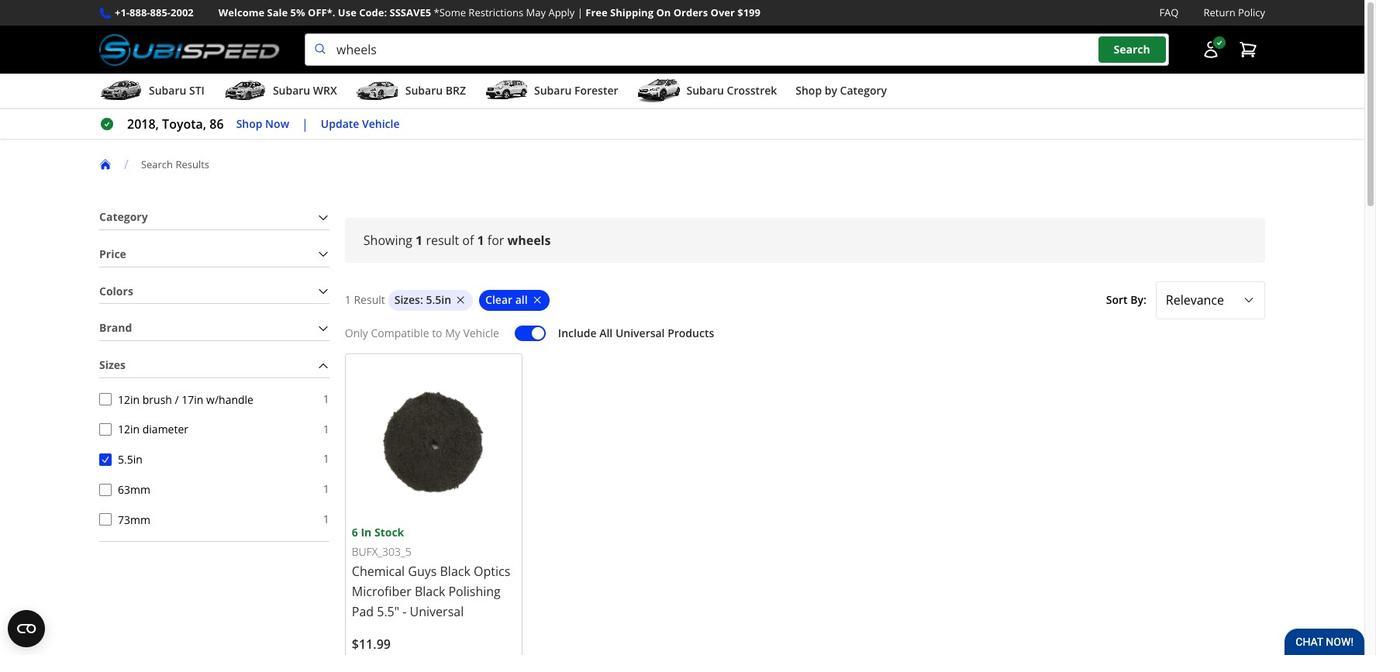 Task type: locate. For each thing, give the bounding box(es) containing it.
1 horizontal spatial search
[[1114, 42, 1150, 57]]

wrx
[[313, 83, 337, 98]]

a subaru forester thumbnail image image
[[485, 79, 528, 102]]

1 result
[[345, 292, 385, 307]]

$199
[[738, 5, 761, 19]]

brand button
[[99, 317, 329, 340]]

0 vertical spatial black
[[440, 563, 471, 580]]

0 vertical spatial 12in
[[118, 392, 140, 407]]

1 subaru from the left
[[149, 83, 186, 98]]

include all universal products
[[558, 325, 714, 340]]

result
[[426, 232, 459, 249]]

use
[[338, 5, 357, 19]]

universal
[[616, 325, 665, 340], [410, 603, 464, 620]]

2018, toyota, 86
[[127, 116, 224, 133]]

12in
[[118, 392, 140, 407], [118, 422, 140, 437]]

optics
[[474, 563, 510, 580]]

0 horizontal spatial 5.5in
[[118, 452, 143, 467]]

diameter
[[142, 422, 188, 437]]

1 horizontal spatial shop
[[796, 83, 822, 98]]

1 horizontal spatial sizes
[[394, 292, 420, 307]]

my
[[445, 325, 460, 340]]

12in diameter
[[118, 422, 188, 437]]

0 horizontal spatial vehicle
[[362, 116, 400, 131]]

subaru crosstrek button
[[637, 77, 777, 108]]

shop now link
[[236, 115, 289, 133]]

*some
[[434, 5, 466, 19]]

1 vertical spatial vehicle
[[463, 325, 499, 340]]

code:
[[359, 5, 387, 19]]

1 horizontal spatial /
[[175, 392, 179, 407]]

0 horizontal spatial universal
[[410, 603, 464, 620]]

1 horizontal spatial |
[[577, 5, 583, 19]]

1 vertical spatial 5.5in
[[118, 452, 143, 467]]

0 vertical spatial shop
[[796, 83, 822, 98]]

open widget image
[[8, 610, 45, 647]]

1 vertical spatial 12in
[[118, 422, 140, 437]]

73mm button
[[99, 514, 112, 526]]

category
[[840, 83, 887, 98]]

5.5in
[[426, 292, 451, 307], [118, 452, 143, 467]]

chemical guys black optics microfiber black polishing pad 5.5" - universal image
[[352, 360, 516, 524]]

0 vertical spatial 5.5in
[[426, 292, 451, 307]]

5.5in right 5.5in button
[[118, 452, 143, 467]]

5 subaru from the left
[[687, 83, 724, 98]]

category button
[[99, 206, 329, 229]]

in
[[361, 525, 372, 540]]

sizes for sizes : 5.5in
[[394, 292, 420, 307]]

0 horizontal spatial search
[[141, 157, 173, 171]]

2 12in from the top
[[118, 422, 140, 437]]

forester
[[575, 83, 618, 98]]

subaru left wrx
[[273, 83, 310, 98]]

0 vertical spatial universal
[[616, 325, 665, 340]]

shop
[[796, 83, 822, 98], [236, 116, 262, 131]]

subaru inside 'dropdown button'
[[534, 83, 572, 98]]

0 vertical spatial |
[[577, 5, 583, 19]]

1 vertical spatial universal
[[410, 603, 464, 620]]

sort by:
[[1106, 292, 1147, 307]]

0 horizontal spatial sizes
[[99, 358, 126, 372]]

1 horizontal spatial 5.5in
[[426, 292, 451, 307]]

return policy
[[1204, 5, 1265, 19]]

12in brush / 17in w/handle
[[118, 392, 254, 407]]

0 horizontal spatial /
[[124, 156, 129, 173]]

by:
[[1131, 292, 1147, 307]]

1 vertical spatial black
[[415, 583, 445, 600]]

orders
[[674, 5, 708, 19]]

shop now
[[236, 116, 289, 131]]

update
[[321, 116, 359, 131]]

0 vertical spatial sizes
[[394, 292, 420, 307]]

products
[[668, 325, 714, 340]]

/ left 17in
[[175, 392, 179, 407]]

/
[[124, 156, 129, 173], [175, 392, 179, 407]]

1 vertical spatial |
[[302, 116, 308, 133]]

faq link
[[1160, 5, 1179, 21]]

subaru left brz
[[405, 83, 443, 98]]

1 vertical spatial search
[[141, 157, 173, 171]]

chemical
[[352, 563, 405, 580]]

shop left by
[[796, 83, 822, 98]]

wheels
[[507, 232, 551, 249]]

colors
[[99, 284, 133, 298]]

a subaru wrx thumbnail image image
[[223, 79, 267, 102]]

sale
[[267, 5, 288, 19]]

sizes up compatible
[[394, 292, 420, 307]]

a subaru brz thumbnail image image
[[356, 79, 399, 102]]

subaru
[[149, 83, 186, 98], [273, 83, 310, 98], [405, 83, 443, 98], [534, 83, 572, 98], [687, 83, 724, 98]]

4 subaru from the left
[[534, 83, 572, 98]]

policy
[[1238, 5, 1265, 19]]

12in for 12in diameter
[[118, 422, 140, 437]]

pad
[[352, 603, 374, 620]]

| right now
[[302, 116, 308, 133]]

3 subaru from the left
[[405, 83, 443, 98]]

black up the polishing
[[440, 563, 471, 580]]

+1-
[[115, 5, 130, 19]]

showing
[[364, 232, 412, 249]]

vehicle right my
[[463, 325, 499, 340]]

2018,
[[127, 116, 159, 133]]

1 vertical spatial sizes
[[99, 358, 126, 372]]

0 horizontal spatial |
[[302, 116, 308, 133]]

subaru for subaru sti
[[149, 83, 186, 98]]

universal right all
[[616, 325, 665, 340]]

subaru brz button
[[356, 77, 466, 108]]

2 subaru from the left
[[273, 83, 310, 98]]

Select... button
[[1156, 282, 1265, 319]]

| left 'free'
[[577, 5, 583, 19]]

12in brush / 17in w/handle button
[[99, 393, 112, 406]]

subaru left crosstrek
[[687, 83, 724, 98]]

search inside button
[[1114, 42, 1150, 57]]

only
[[345, 325, 368, 340]]

0 vertical spatial search
[[1114, 42, 1150, 57]]

86
[[210, 116, 224, 133]]

subaru inside dropdown button
[[405, 83, 443, 98]]

search
[[1114, 42, 1150, 57], [141, 157, 173, 171]]

5.5in right ':'
[[426, 292, 451, 307]]

sizes inside sizes dropdown button
[[99, 358, 126, 372]]

subaru wrx
[[273, 83, 337, 98]]

subaru left the sti
[[149, 83, 186, 98]]

free
[[586, 5, 608, 19]]

subaru left forester
[[534, 83, 572, 98]]

/ right home image in the top of the page
[[124, 156, 129, 173]]

sizes up 12in brush / 17in w/handle "button"
[[99, 358, 126, 372]]

shop inside dropdown button
[[796, 83, 822, 98]]

home image
[[99, 158, 112, 171]]

vehicle down a subaru brz thumbnail image
[[362, 116, 400, 131]]

results
[[176, 157, 209, 171]]

universal right -
[[410, 603, 464, 620]]

0 horizontal spatial shop
[[236, 116, 262, 131]]

search results
[[141, 157, 209, 171]]

subaru for subaru forester
[[534, 83, 572, 98]]

1 12in from the top
[[118, 392, 140, 407]]

0 vertical spatial vehicle
[[362, 116, 400, 131]]

885-
[[150, 5, 171, 19]]

brand
[[99, 321, 132, 335]]

1 vertical spatial shop
[[236, 116, 262, 131]]

all
[[600, 325, 613, 340]]

search button
[[1098, 37, 1166, 63]]

12in right 12in diameter button on the bottom left of page
[[118, 422, 140, 437]]

shop left now
[[236, 116, 262, 131]]

update vehicle button
[[321, 115, 400, 133]]

12in right 12in brush / 17in w/handle "button"
[[118, 392, 140, 407]]

black down guys
[[415, 583, 445, 600]]

to
[[432, 325, 442, 340]]



Task type: vqa. For each thing, say whether or not it's contained in the screenshot.
HELLA HORNS WITH GRIMMSPEED BROTIE MOUNTING BRACKET  - 2015-2021 SUBARU WRX / STI image
no



Task type: describe. For each thing, give the bounding box(es) containing it.
-
[[403, 603, 407, 620]]

sizes : 5.5in
[[394, 292, 451, 307]]

search for search
[[1114, 42, 1150, 57]]

stock
[[374, 525, 404, 540]]

category
[[99, 209, 148, 224]]

1 vertical spatial /
[[175, 392, 179, 407]]

shipping
[[610, 5, 654, 19]]

0 vertical spatial /
[[124, 156, 129, 173]]

sti
[[189, 83, 205, 98]]

subispeed logo image
[[99, 33, 280, 66]]

5.5"
[[377, 603, 399, 620]]

a subaru crosstrek thumbnail image image
[[637, 79, 680, 102]]

include
[[558, 325, 597, 340]]

return
[[1204, 5, 1236, 19]]

subaru forester
[[534, 83, 618, 98]]

888-
[[130, 5, 150, 19]]

only compatible to my vehicle
[[345, 325, 499, 340]]

subaru for subaru brz
[[405, 83, 443, 98]]

all
[[515, 292, 528, 307]]

6
[[352, 525, 358, 540]]

+1-888-885-2002 link
[[115, 5, 194, 21]]

1 horizontal spatial vehicle
[[463, 325, 499, 340]]

welcome sale 5% off*. use code: sssave5 *some restrictions may apply | free shipping on orders over $199
[[218, 5, 761, 19]]

over
[[711, 5, 735, 19]]

sssave5
[[390, 5, 431, 19]]

+1-888-885-2002
[[115, 5, 194, 19]]

result
[[354, 292, 385, 307]]

12in diameter button
[[99, 423, 112, 436]]

guys
[[408, 563, 437, 580]]

search results link
[[141, 157, 222, 171]]

:
[[420, 292, 423, 307]]

sort
[[1106, 292, 1128, 307]]

now
[[265, 116, 289, 131]]

universal inside 6 in stock bufx_303_5 chemical guys black optics microfiber black polishing pad 5.5" - universal
[[410, 603, 464, 620]]

search input field
[[305, 33, 1169, 66]]

12in for 12in brush / 17in w/handle
[[118, 392, 140, 407]]

6 in stock bufx_303_5 chemical guys black optics microfiber black polishing pad 5.5" - universal
[[352, 525, 510, 620]]

subaru for subaru crosstrek
[[687, 83, 724, 98]]

bufx_303_5
[[352, 544, 411, 559]]

update vehicle
[[321, 116, 400, 131]]

w/handle
[[206, 392, 254, 407]]

clear all
[[485, 292, 528, 307]]

63mm
[[118, 482, 150, 497]]

select... image
[[1243, 294, 1255, 307]]

subaru forester button
[[485, 77, 618, 108]]

apply
[[549, 5, 575, 19]]

63mm button
[[99, 483, 112, 496]]

clear
[[485, 292, 513, 307]]

subaru for subaru wrx
[[273, 83, 310, 98]]

subaru wrx button
[[223, 77, 337, 108]]

17in
[[182, 392, 203, 407]]

1 horizontal spatial universal
[[616, 325, 665, 340]]

toyota,
[[162, 116, 206, 133]]

off*.
[[308, 5, 335, 19]]

vehicle inside button
[[362, 116, 400, 131]]

$11.99
[[352, 636, 391, 653]]

shop for shop now
[[236, 116, 262, 131]]

brz
[[446, 83, 466, 98]]

of
[[462, 232, 474, 249]]

on
[[656, 5, 671, 19]]

microfiber
[[352, 583, 412, 600]]

for
[[488, 232, 504, 249]]

compatible
[[371, 325, 429, 340]]

search for search results
[[141, 157, 173, 171]]

restrictions
[[469, 5, 524, 19]]

a subaru sti thumbnail image image
[[99, 79, 143, 102]]

shop for shop by category
[[796, 83, 822, 98]]

button image
[[1202, 40, 1220, 59]]

subaru brz
[[405, 83, 466, 98]]

by
[[825, 83, 837, 98]]

sizes for sizes
[[99, 358, 126, 372]]

5%
[[290, 5, 305, 19]]

crosstrek
[[727, 83, 777, 98]]

subaru sti
[[149, 83, 205, 98]]

welcome
[[218, 5, 265, 19]]

price button
[[99, 243, 329, 266]]

subaru sti button
[[99, 77, 205, 108]]

return policy link
[[1204, 5, 1265, 21]]

5.5in button
[[99, 453, 112, 466]]

sizes button
[[99, 354, 329, 378]]

subaru crosstrek
[[687, 83, 777, 98]]

may
[[526, 5, 546, 19]]

polishing
[[449, 583, 501, 600]]

shop by category
[[796, 83, 887, 98]]

price
[[99, 246, 126, 261]]

faq
[[1160, 5, 1179, 19]]



